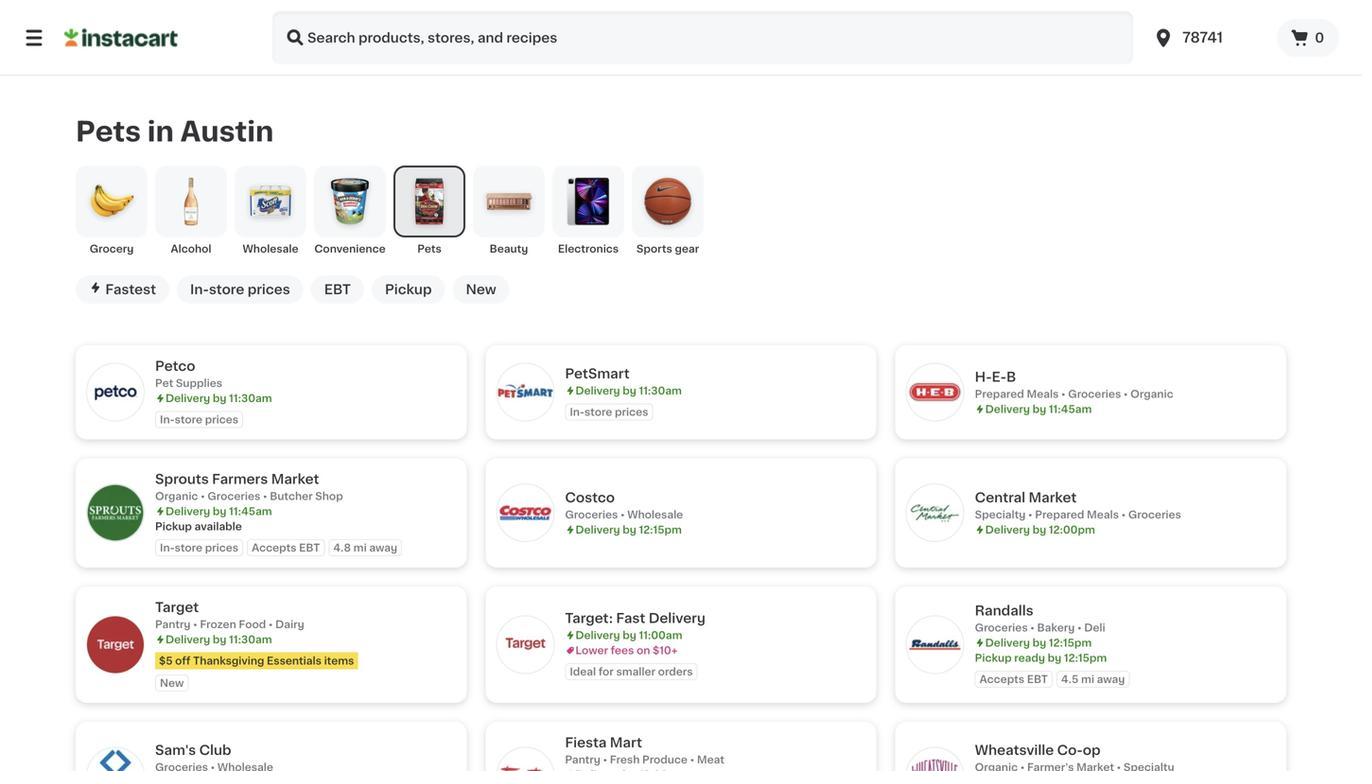 Task type: vqa. For each thing, say whether or not it's contained in the screenshot.
Italian Parsley 1 bunch
no



Task type: locate. For each thing, give the bounding box(es) containing it.
in
[[147, 118, 174, 145]]

1 vertical spatial delivery by 12:15pm
[[986, 638, 1092, 648]]

mi right 4.8
[[354, 543, 367, 553]]

market up butcher at the bottom left
[[271, 473, 319, 486]]

4.5
[[1062, 674, 1079, 685]]

new inside button
[[466, 283, 497, 296]]

1 horizontal spatial pets
[[418, 244, 442, 254]]

1 vertical spatial wholesale
[[628, 510, 683, 520]]

1 vertical spatial meals
[[1087, 510, 1119, 520]]

in- down alcohol at top
[[190, 283, 209, 296]]

accepts down ready
[[980, 674, 1025, 685]]

delivery
[[576, 385, 620, 396], [166, 393, 210, 403], [986, 404, 1030, 415], [166, 506, 210, 517], [576, 525, 620, 535], [986, 525, 1030, 535], [649, 612, 706, 625], [576, 630, 620, 641], [166, 634, 210, 645], [986, 638, 1030, 648]]

delivery by 12:15pm up pickup ready by 12:15pm
[[986, 638, 1092, 648]]

pickup for pickup available
[[155, 521, 192, 532]]

0 vertical spatial organic
[[1131, 389, 1174, 399]]

1 horizontal spatial mi
[[1082, 674, 1095, 685]]

0 vertical spatial pantry
[[155, 619, 191, 630]]

1 vertical spatial prepared
[[1036, 510, 1085, 520]]

1 vertical spatial delivery by 11:45am
[[166, 506, 272, 517]]

market inside central market specialty • prepared meals • groceries
[[1029, 491, 1077, 504]]

0 horizontal spatial away
[[369, 543, 397, 553]]

1 horizontal spatial pickup
[[385, 283, 432, 296]]

prepared
[[975, 389, 1025, 399], [1036, 510, 1085, 520]]

fastest button
[[76, 275, 169, 304]]

delivery by 11:30am
[[576, 385, 682, 396], [166, 393, 272, 403], [166, 634, 272, 645]]

by down supplies
[[213, 393, 227, 403]]

1 horizontal spatial new
[[466, 283, 497, 296]]

costco image
[[497, 485, 554, 541]]

• inside costco groceries • wholesale
[[621, 510, 625, 520]]

delivery up "11:00am"
[[649, 612, 706, 625]]

0 vertical spatial accepts ebt
[[252, 543, 320, 553]]

1 vertical spatial organic
[[155, 491, 198, 501]]

1 vertical spatial mi
[[1082, 674, 1095, 685]]

store down supplies
[[175, 414, 203, 425]]

organic inside h-e-b prepared meals • groceries • organic
[[1131, 389, 1174, 399]]

delivery by 12:15pm down costco groceries • wholesale
[[576, 525, 682, 535]]

petco
[[155, 359, 195, 373]]

sam's club link
[[76, 722, 467, 771]]

1 horizontal spatial market
[[1029, 491, 1077, 504]]

prices left 'ebt' button
[[248, 283, 290, 296]]

groceries inside costco groceries • wholesale
[[565, 510, 618, 520]]

delivery down the petsmart
[[576, 385, 620, 396]]

target: fast delivery
[[565, 612, 706, 625]]

0 vertical spatial wholesale
[[243, 244, 299, 254]]

prepared inside h-e-b prepared meals • groceries • organic
[[975, 389, 1025, 399]]

0 vertical spatial delivery by 12:15pm
[[576, 525, 682, 535]]

1 horizontal spatial meals
[[1087, 510, 1119, 520]]

12:15pm up 4.5 mi away
[[1064, 653, 1107, 663]]

prepared up the 12:00pm
[[1036, 510, 1085, 520]]

accepts ebt down butcher at the bottom left
[[252, 543, 320, 553]]

in-store prices inside button
[[190, 283, 290, 296]]

0 horizontal spatial market
[[271, 473, 319, 486]]

accepts
[[252, 543, 297, 553], [980, 674, 1025, 685]]

wheatsville
[[975, 744, 1054, 757]]

fresh
[[610, 755, 640, 765]]

accepts down butcher at the bottom left
[[252, 543, 297, 553]]

1 horizontal spatial pantry
[[565, 755, 601, 765]]

in-store prices
[[190, 283, 290, 296], [570, 407, 649, 417], [160, 414, 239, 425], [160, 543, 239, 553]]

0 horizontal spatial organic
[[155, 491, 198, 501]]

convenience
[[315, 244, 386, 254]]

by left the 12:00pm
[[1033, 525, 1047, 535]]

0 horizontal spatial accepts ebt
[[252, 543, 320, 553]]

prices down supplies
[[205, 414, 239, 425]]

by up lower fees on $10+
[[623, 630, 637, 641]]

0 horizontal spatial accepts
[[252, 543, 297, 553]]

prepared down e-
[[975, 389, 1025, 399]]

0 horizontal spatial pantry
[[155, 619, 191, 630]]

target image
[[87, 616, 144, 673]]

mi for 4.8
[[354, 543, 367, 553]]

1 vertical spatial new
[[160, 678, 184, 688]]

delivery by 11:45am up available
[[166, 506, 272, 517]]

1 vertical spatial away
[[1097, 674, 1125, 685]]

pets up pickup button
[[418, 244, 442, 254]]

ideal for smaller orders
[[570, 667, 693, 677]]

2 vertical spatial ebt
[[1027, 674, 1048, 685]]

by
[[623, 385, 637, 396], [213, 393, 227, 403], [1033, 404, 1047, 415], [213, 506, 227, 517], [623, 525, 637, 535], [1033, 525, 1047, 535], [623, 630, 637, 641], [213, 634, 227, 645], [1033, 638, 1047, 648], [1048, 653, 1062, 663]]

in-store prices down alcohol at top
[[190, 283, 290, 296]]

mi right 4.5
[[1082, 674, 1095, 685]]

randalls
[[975, 604, 1034, 618]]

meals inside central market specialty • prepared meals • groceries
[[1087, 510, 1119, 520]]

delivery up lower
[[576, 630, 620, 641]]

target: fast delivery image
[[497, 616, 554, 673]]

0 vertical spatial delivery by 11:45am
[[986, 404, 1092, 415]]

frozen
[[200, 619, 236, 630]]

accepts ebt down ready
[[980, 674, 1048, 685]]

11:30am for target
[[229, 634, 272, 645]]

deli
[[1085, 623, 1106, 633]]

sprouts
[[155, 473, 209, 486]]

0 vertical spatial pets
[[76, 118, 141, 145]]

11:45am down h-e-b prepared meals • groceries • organic in the right of the page
[[1049, 404, 1092, 415]]

petsmart image
[[497, 364, 554, 421]]

ebt left 4.8
[[299, 543, 320, 553]]

1 horizontal spatial wholesale
[[628, 510, 683, 520]]

lower fees on $10+
[[576, 645, 678, 656]]

0 vertical spatial meals
[[1027, 389, 1059, 399]]

farmers
[[212, 473, 268, 486]]

wheatsville co-op
[[975, 744, 1101, 757]]

in- down pickup available
[[160, 543, 175, 553]]

produce
[[643, 755, 688, 765]]

away
[[369, 543, 397, 553], [1097, 674, 1125, 685]]

0 vertical spatial away
[[369, 543, 397, 553]]

0 horizontal spatial pickup
[[155, 521, 192, 532]]

petco pet supplies
[[155, 359, 222, 388]]

pickup right 'ebt' button
[[385, 283, 432, 296]]

pickup left ready
[[975, 653, 1012, 663]]

pickup
[[385, 283, 432, 296], [155, 521, 192, 532], [975, 653, 1012, 663]]

11:00am
[[639, 630, 683, 641]]

0 vertical spatial 11:45am
[[1049, 404, 1092, 415]]

pets
[[76, 118, 141, 145], [418, 244, 442, 254]]

12:15pm down costco groceries • wholesale
[[639, 525, 682, 535]]

food
[[239, 619, 266, 630]]

1 vertical spatial pantry
[[565, 755, 601, 765]]

None search field
[[273, 11, 1134, 64]]

groceries inside central market specialty • prepared meals • groceries
[[1129, 510, 1182, 520]]

shop
[[315, 491, 343, 501]]

pets left "in"
[[76, 118, 141, 145]]

1 vertical spatial pets
[[418, 244, 442, 254]]

market up delivery by 12:00pm
[[1029, 491, 1077, 504]]

delivery by 11:45am
[[986, 404, 1092, 415], [166, 506, 272, 517]]

0 vertical spatial new
[[466, 283, 497, 296]]

0 horizontal spatial new
[[160, 678, 184, 688]]

12:15pm down bakery at the bottom
[[1049, 638, 1092, 648]]

ebt down pickup ready by 12:15pm
[[1027, 674, 1048, 685]]

0 vertical spatial market
[[271, 473, 319, 486]]

b
[[1007, 371, 1017, 384]]

wholesale inside costco groceries • wholesale
[[628, 510, 683, 520]]

fiesta mart pantry • fresh produce • meat
[[565, 736, 725, 765]]

organic
[[1131, 389, 1174, 399], [155, 491, 198, 501]]

sprouts farmers market image
[[87, 485, 144, 541]]

bakery
[[1038, 623, 1075, 633]]

delivery by 12:15pm
[[576, 525, 682, 535], [986, 638, 1092, 648]]

0 vertical spatial pickup
[[385, 283, 432, 296]]

ebt down the convenience
[[324, 283, 351, 296]]

0 horizontal spatial delivery by 12:15pm
[[576, 525, 682, 535]]

0 horizontal spatial delivery by 11:45am
[[166, 506, 272, 517]]

in- down the petsmart
[[570, 407, 585, 417]]

fast
[[616, 612, 646, 625]]

0 horizontal spatial wholesale
[[243, 244, 299, 254]]

2 vertical spatial 12:15pm
[[1064, 653, 1107, 663]]

delivery by 11:30am down supplies
[[166, 393, 272, 403]]

store
[[209, 283, 244, 296], [585, 407, 613, 417], [175, 414, 203, 425], [175, 543, 203, 553]]

prepared inside central market specialty • prepared meals • groceries
[[1036, 510, 1085, 520]]

1 vertical spatial ebt
[[299, 543, 320, 553]]

1 horizontal spatial away
[[1097, 674, 1125, 685]]

pickup left available
[[155, 521, 192, 532]]

2 vertical spatial pickup
[[975, 653, 1012, 663]]

wholesale
[[243, 244, 299, 254], [628, 510, 683, 520]]

new down "beauty"
[[466, 283, 497, 296]]

4.5 mi away
[[1062, 674, 1125, 685]]

delivery by 11:30am down 'frozen'
[[166, 634, 272, 645]]

club
[[199, 744, 231, 757]]

store down alcohol at top
[[209, 283, 244, 296]]

1 horizontal spatial ebt
[[324, 283, 351, 296]]

0 horizontal spatial 11:45am
[[229, 506, 272, 517]]

0 vertical spatial ebt
[[324, 283, 351, 296]]

delivery up off
[[166, 634, 210, 645]]

pantry down target
[[155, 619, 191, 630]]

delivery up ready
[[986, 638, 1030, 648]]

ready
[[1015, 653, 1046, 663]]

delivery by 11:45am down b
[[986, 404, 1092, 415]]

by down the petsmart
[[623, 385, 637, 396]]

pickup for pickup ready by 12:15pm
[[975, 653, 1012, 663]]

1 horizontal spatial prepared
[[1036, 510, 1085, 520]]

organic inside sprouts farmers market organic • groceries • butcher shop
[[155, 491, 198, 501]]

2 horizontal spatial ebt
[[1027, 674, 1048, 685]]

meals inside h-e-b prepared meals • groceries • organic
[[1027, 389, 1059, 399]]

12:15pm
[[639, 525, 682, 535], [1049, 638, 1092, 648], [1064, 653, 1107, 663]]

grocery button
[[76, 165, 148, 256]]

1 horizontal spatial accepts ebt
[[980, 674, 1048, 685]]

away right 4.5
[[1097, 674, 1125, 685]]

0 horizontal spatial ebt
[[299, 543, 320, 553]]

2 horizontal spatial pickup
[[975, 653, 1012, 663]]

pets inside pets button
[[418, 244, 442, 254]]

prices down available
[[205, 543, 239, 553]]

1 vertical spatial market
[[1029, 491, 1077, 504]]

mi
[[354, 543, 367, 553], [1082, 674, 1095, 685]]

in- down pet
[[160, 414, 175, 425]]

0 horizontal spatial prepared
[[975, 389, 1025, 399]]

by down h-e-b prepared meals • groceries • organic in the right of the page
[[1033, 404, 1047, 415]]

delivery by 11:30am for target
[[166, 634, 272, 645]]

meals
[[1027, 389, 1059, 399], [1087, 510, 1119, 520]]

groceries
[[1069, 389, 1122, 399], [208, 491, 261, 501], [565, 510, 618, 520], [1129, 510, 1182, 520], [975, 623, 1028, 633]]

$10+
[[653, 645, 678, 656]]

pickup inside button
[[385, 283, 432, 296]]

1 horizontal spatial 11:45am
[[1049, 404, 1092, 415]]

0 vertical spatial mi
[[354, 543, 367, 553]]

0 horizontal spatial meals
[[1027, 389, 1059, 399]]

prices down the petsmart
[[615, 407, 649, 417]]

11:30am
[[639, 385, 682, 396], [229, 393, 272, 403], [229, 634, 272, 645]]

1 horizontal spatial accepts
[[980, 674, 1025, 685]]

$5 off thanksgiving essentials items
[[159, 656, 354, 666]]

new
[[466, 283, 497, 296], [160, 678, 184, 688]]

pickup for pickup
[[385, 283, 432, 296]]

groceries inside h-e-b prepared meals • groceries • organic
[[1069, 389, 1122, 399]]

1 vertical spatial accepts
[[980, 674, 1025, 685]]

0 horizontal spatial mi
[[354, 543, 367, 553]]

0 horizontal spatial pets
[[76, 118, 141, 145]]

ideal
[[570, 667, 596, 677]]

4.8
[[333, 543, 351, 553]]

0 vertical spatial prepared
[[975, 389, 1025, 399]]

pantry inside fiesta mart pantry • fresh produce • meat
[[565, 755, 601, 765]]

away right 4.8
[[369, 543, 397, 553]]

on
[[637, 645, 650, 656]]

in-
[[190, 283, 209, 296], [570, 407, 585, 417], [160, 414, 175, 425], [160, 543, 175, 553]]

by down costco groceries • wholesale
[[623, 525, 637, 535]]

wholesale button
[[235, 165, 307, 256]]

delivery up pickup available
[[166, 506, 210, 517]]

groceries inside sprouts farmers market organic • groceries • butcher shop
[[208, 491, 261, 501]]

pantry
[[155, 619, 191, 630], [565, 755, 601, 765]]

1 horizontal spatial organic
[[1131, 389, 1174, 399]]

pantry down the fiesta
[[565, 755, 601, 765]]

78741 button
[[1153, 11, 1266, 64]]

new down the $5
[[160, 678, 184, 688]]

1 vertical spatial pickup
[[155, 521, 192, 532]]

11:45am down sprouts farmers market organic • groceries • butcher shop
[[229, 506, 272, 517]]



Task type: describe. For each thing, give the bounding box(es) containing it.
target:
[[565, 612, 613, 625]]

delivery down costco
[[576, 525, 620, 535]]

petco image
[[87, 364, 144, 421]]

sam's
[[155, 744, 196, 757]]

0 vertical spatial 12:15pm
[[639, 525, 682, 535]]

in-store prices button
[[177, 275, 304, 304]]

new button
[[453, 275, 510, 304]]

Search field
[[273, 11, 1134, 64]]

wheatsville co-op link
[[896, 722, 1287, 771]]

op
[[1083, 744, 1101, 757]]

delivery by 11:00am
[[576, 630, 683, 641]]

sports
[[637, 244, 673, 254]]

4.8 mi away
[[333, 543, 397, 553]]

lower
[[576, 645, 608, 656]]

randalls image
[[907, 616, 964, 673]]

target pantry • frozen food • dairy
[[155, 601, 304, 630]]

sports gear button
[[632, 165, 704, 256]]

78741 button
[[1141, 11, 1278, 64]]

meat
[[697, 755, 725, 765]]

12:00pm
[[1049, 525, 1096, 535]]

in-store prices down pickup available
[[160, 543, 239, 553]]

gear
[[675, 244, 699, 254]]

pickup button
[[372, 275, 445, 304]]

delivery down supplies
[[166, 393, 210, 403]]

fiesta
[[565, 736, 607, 749]]

store down pickup available
[[175, 543, 203, 553]]

0
[[1315, 31, 1325, 44]]

costco
[[565, 491, 615, 504]]

78741
[[1183, 31, 1223, 44]]

delivery by 11:30am down the petsmart
[[576, 385, 682, 396]]

h-e-b prepared meals • groceries • organic
[[975, 371, 1174, 399]]

supplies
[[176, 378, 222, 388]]

1 horizontal spatial delivery by 12:15pm
[[986, 638, 1092, 648]]

central market specialty • prepared meals • groceries
[[975, 491, 1182, 520]]

away for 4.5 mi away
[[1097, 674, 1125, 685]]

central market image
[[907, 485, 964, 541]]

in-store prices down supplies
[[160, 414, 239, 425]]

h-
[[975, 371, 992, 384]]

away for 4.8 mi away
[[369, 543, 397, 553]]

dairy
[[276, 619, 304, 630]]

store down the petsmart
[[585, 407, 613, 417]]

pets for pets in austin
[[76, 118, 141, 145]]

pickup available
[[155, 521, 242, 532]]

instacart logo image
[[64, 26, 178, 49]]

central
[[975, 491, 1026, 504]]

items
[[324, 656, 354, 666]]

by right ready
[[1048, 653, 1062, 663]]

convenience button
[[314, 165, 386, 256]]

pantry inside target pantry • frozen food • dairy
[[155, 619, 191, 630]]

mart
[[610, 736, 642, 749]]

available
[[195, 521, 242, 532]]

1 vertical spatial accepts ebt
[[980, 674, 1048, 685]]

mi for 4.5
[[1082, 674, 1095, 685]]

petsmart
[[565, 367, 630, 380]]

0 button
[[1278, 19, 1340, 57]]

target
[[155, 601, 199, 614]]

pets in austin main content
[[0, 76, 1363, 771]]

by up available
[[213, 506, 227, 517]]

groceries inside randalls groceries • bakery • deli
[[975, 623, 1028, 633]]

in- inside button
[[190, 283, 209, 296]]

wholesale inside button
[[243, 244, 299, 254]]

pet
[[155, 378, 173, 388]]

by down 'frozen'
[[213, 634, 227, 645]]

in-store prices down the petsmart
[[570, 407, 649, 417]]

orders
[[658, 667, 693, 677]]

store inside in-store prices button
[[209, 283, 244, 296]]

fastest
[[105, 283, 156, 296]]

specialty
[[975, 510, 1026, 520]]

delivery by 11:30am for petco
[[166, 393, 272, 403]]

costco groceries • wholesale
[[565, 491, 683, 520]]

grocery
[[90, 244, 134, 254]]

h e b image
[[907, 364, 964, 421]]

electronics button
[[553, 165, 625, 256]]

essentials
[[267, 656, 322, 666]]

thanksgiving
[[193, 656, 264, 666]]

smaller
[[616, 667, 656, 677]]

fees
[[611, 645, 634, 656]]

sports gear
[[637, 244, 699, 254]]

0 vertical spatial accepts
[[252, 543, 297, 553]]

delivery down specialty
[[986, 525, 1030, 535]]

pets in austin
[[76, 118, 274, 145]]

market inside sprouts farmers market organic • groceries • butcher shop
[[271, 473, 319, 486]]

ebt button
[[311, 275, 364, 304]]

1 vertical spatial 12:15pm
[[1049, 638, 1092, 648]]

alcohol
[[171, 244, 211, 254]]

1 vertical spatial 11:45am
[[229, 506, 272, 517]]

delivery down b
[[986, 404, 1030, 415]]

11:30am for petco
[[229, 393, 272, 403]]

pickup ready by 12:15pm
[[975, 653, 1107, 663]]

prices inside in-store prices button
[[248, 283, 290, 296]]

randalls groceries • bakery • deli
[[975, 604, 1106, 633]]

1 horizontal spatial delivery by 11:45am
[[986, 404, 1092, 415]]

ebt inside button
[[324, 283, 351, 296]]

by up pickup ready by 12:15pm
[[1033, 638, 1047, 648]]

beauty
[[490, 244, 528, 254]]

sam's club
[[155, 744, 231, 757]]

off
[[175, 656, 191, 666]]

e-
[[992, 371, 1007, 384]]

beauty button
[[473, 165, 545, 256]]

pets for pets
[[418, 244, 442, 254]]

austin
[[180, 118, 274, 145]]

co-
[[1058, 744, 1083, 757]]

sprouts farmers market organic • groceries • butcher shop
[[155, 473, 343, 501]]

for
[[599, 667, 614, 677]]

delivery by 12:00pm
[[986, 525, 1096, 535]]

electronics
[[558, 244, 619, 254]]

butcher
[[270, 491, 313, 501]]



